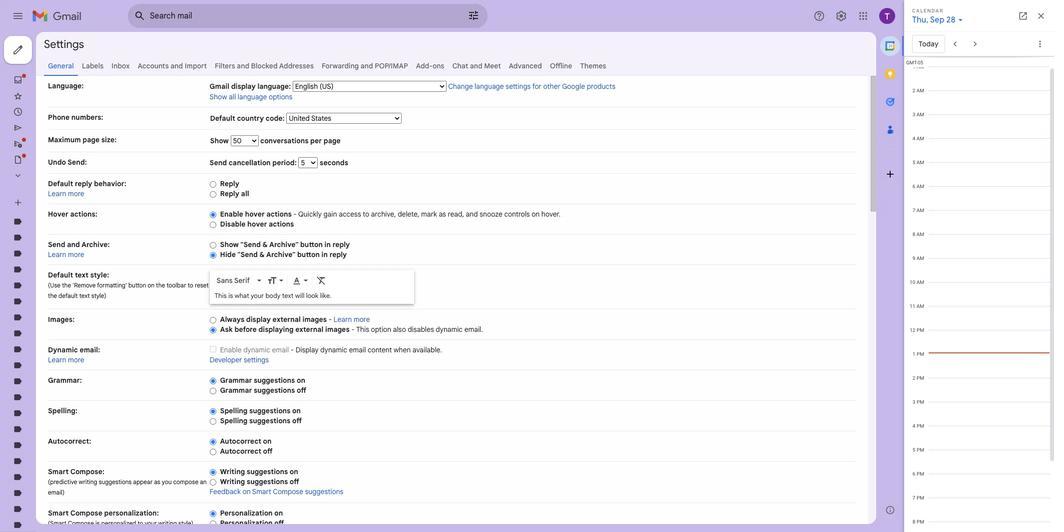 Task type: describe. For each thing, give the bounding box(es) containing it.
themes link
[[580, 61, 606, 70]]

dynamic
[[48, 346, 78, 355]]

Disable hover actions radio
[[210, 221, 216, 229]]

Always display external images radio
[[210, 317, 216, 324]]

Reply all radio
[[210, 191, 216, 198]]

0 horizontal spatial this
[[215, 292, 227, 300]]

Grammar suggestions off radio
[[210, 388, 216, 395]]

off for grammar suggestions on
[[297, 386, 306, 395]]

conversations per page
[[259, 136, 341, 145]]

personalization on
[[220, 509, 283, 518]]

sans serif option
[[215, 276, 255, 286]]

snooze
[[480, 210, 502, 219]]

look
[[306, 292, 318, 300]]

themes
[[580, 61, 606, 70]]

compose
[[173, 479, 198, 486]]

to for your
[[138, 520, 143, 528]]

0 horizontal spatial page
[[83, 135, 100, 144]]

grammar for grammar suggestions on
[[220, 376, 252, 385]]

writing suggestions on
[[220, 468, 298, 477]]

spelling for spelling suggestions off
[[220, 417, 247, 426]]

compose:
[[70, 468, 104, 477]]

0 vertical spatial your
[[251, 292, 264, 300]]

formatting options toolbar
[[213, 271, 411, 290]]

1 vertical spatial smart
[[252, 488, 271, 497]]

writing inside smart compose personalization: (smart compose is personalized to your writing style)
[[158, 520, 177, 528]]

gmail display language:
[[210, 82, 291, 91]]

0 horizontal spatial language
[[238, 92, 267, 101]]

smart for smart compose personalization:
[[48, 509, 69, 518]]

default country code:
[[210, 114, 286, 123]]

show for show
[[210, 136, 231, 145]]

period:
[[272, 158, 297, 167]]

Autocorrect off radio
[[210, 449, 216, 456]]

undo
[[48, 158, 66, 167]]

settings inside enable dynamic email - display dynamic email content when available. developer settings
[[244, 356, 269, 365]]

ons
[[433, 61, 444, 70]]

content
[[368, 346, 392, 355]]

delete,
[[398, 210, 419, 219]]

2 email from the left
[[349, 346, 366, 355]]

other
[[543, 82, 560, 91]]

grammar suggestions off
[[220, 386, 306, 395]]

add-ons link
[[416, 61, 444, 70]]

hover.
[[541, 210, 561, 219]]

1 horizontal spatial this
[[356, 325, 369, 334]]

and for meet
[[470, 61, 482, 70]]

for
[[532, 82, 541, 91]]

offline
[[550, 61, 572, 70]]

(use
[[48, 282, 60, 289]]

side panel section
[[876, 32, 904, 525]]

display for gmail
[[231, 82, 256, 91]]

inbox link
[[112, 61, 130, 70]]

also
[[393, 325, 406, 334]]

on down feedback on smart compose suggestions link
[[274, 509, 283, 518]]

send and archive: learn more
[[48, 240, 110, 259]]

import
[[185, 61, 207, 70]]

seconds
[[318, 158, 348, 167]]

phone numbers:
[[48, 113, 103, 122]]

quickly
[[298, 210, 322, 219]]

cancellation
[[229, 158, 271, 167]]

spelling suggestions off
[[220, 417, 302, 426]]

always display external images - learn more
[[220, 315, 370, 324]]

style) inside default text style: (use the 'remove formatting' button on the toolbar to reset the default text style)
[[91, 292, 106, 300]]

sans
[[217, 276, 233, 285]]

personalization for personalization on
[[220, 509, 273, 518]]

access
[[339, 210, 361, 219]]

general link
[[48, 61, 74, 70]]

reply for reply all
[[220, 189, 239, 198]]

and for blocked
[[237, 61, 249, 70]]

show for show all language options
[[210, 92, 227, 101]]

smart compose personalization: (smart compose is personalized to your writing style)
[[48, 509, 193, 528]]

off for writing suggestions on
[[290, 478, 299, 487]]

0 vertical spatial images
[[302, 315, 327, 324]]

Reply radio
[[210, 181, 216, 188]]

filters and blocked addresses link
[[215, 61, 314, 70]]

more up 'ask before displaying external images - this option also disables dynamic email.'
[[354, 315, 370, 324]]

addresses
[[279, 61, 314, 70]]

more inside dynamic email: learn more
[[68, 356, 84, 365]]

email.
[[464, 325, 483, 334]]

gain
[[323, 210, 337, 219]]

Show "Send & Archive" button in reply radio
[[210, 242, 216, 249]]

suggestions for spelling suggestions on
[[249, 407, 290, 416]]

in for show "send & archive" button in reply
[[324, 240, 331, 249]]

send:
[[68, 158, 87, 167]]

suggestions inside smart compose: (predictive writing suggestions appear as you compose an email)
[[99, 479, 132, 486]]

0 vertical spatial compose
[[273, 488, 303, 497]]

language:
[[257, 82, 291, 91]]

on inside default text style: (use the 'remove formatting' button on the toolbar to reset the default text style)
[[148, 282, 155, 289]]

before
[[234, 325, 257, 334]]

chat and meet link
[[452, 61, 501, 70]]

labels
[[82, 61, 104, 70]]

spelling suggestions on
[[220, 407, 301, 416]]

on left hover.
[[532, 210, 540, 219]]

forwarding and pop/imap
[[322, 61, 408, 70]]

your inside smart compose personalization: (smart compose is personalized to your writing style)
[[145, 520, 157, 528]]

2 horizontal spatial the
[[156, 282, 165, 289]]

filters and blocked addresses
[[215, 61, 314, 70]]

chat
[[452, 61, 468, 70]]

feedback on smart compose suggestions link
[[210, 488, 343, 497]]

enable for enable hover actions
[[220, 210, 243, 219]]

this is what your body text will look like.
[[215, 292, 331, 300]]

text down 'remove
[[79, 292, 90, 300]]

support image
[[813, 10, 825, 22]]

hover for enable
[[245, 210, 265, 219]]

feedback on smart compose suggestions
[[210, 488, 343, 497]]

forwarding
[[322, 61, 359, 70]]

images:
[[48, 315, 75, 324]]

on down spelling suggestions off
[[263, 437, 272, 446]]

hover for disable
[[247, 220, 267, 229]]

button for show "send & archive" button in reply
[[300, 240, 323, 249]]

google
[[562, 82, 585, 91]]

maximum
[[48, 135, 81, 144]]

suggestions for spelling suggestions off
[[249, 417, 290, 426]]

show "send & archive" button in reply
[[220, 240, 350, 249]]

is inside smart compose personalization: (smart compose is personalized to your writing style)
[[95, 520, 100, 528]]

learn up 'ask before displaying external images - this option also disables dynamic email.'
[[334, 315, 352, 324]]

inbox
[[112, 61, 130, 70]]

change
[[448, 82, 473, 91]]

general
[[48, 61, 74, 70]]

1 vertical spatial external
[[295, 325, 323, 334]]

1 horizontal spatial page
[[324, 136, 341, 145]]

actions for disable
[[269, 220, 294, 229]]

learn inside 'default reply behavior: learn more'
[[48, 189, 66, 198]]

(predictive
[[48, 479, 77, 486]]

reply for reply
[[220, 179, 239, 188]]

grammar:
[[48, 376, 82, 385]]

spelling for spelling suggestions on
[[220, 407, 247, 416]]

reset
[[195, 282, 209, 289]]

formatting'
[[97, 282, 127, 289]]

personalization off
[[220, 519, 284, 528]]

disable
[[220, 220, 246, 229]]

default for default reply behavior: learn more
[[48, 179, 73, 188]]

add-
[[416, 61, 433, 70]]

learn more link up 'ask before displaying external images - this option also disables dynamic email.'
[[334, 315, 370, 324]]

smart compose: (predictive writing suggestions appear as you compose an email)
[[48, 468, 207, 497]]

learn more link for email:
[[48, 356, 84, 365]]

& for hide
[[260, 250, 265, 259]]

products
[[587, 82, 615, 91]]

forwarding and pop/imap link
[[322, 61, 408, 70]]

suggestions for writing suggestions on
[[247, 468, 288, 477]]

hide
[[220, 250, 236, 259]]

1 horizontal spatial the
[[62, 282, 71, 289]]

hide "send & archive" button in reply
[[220, 250, 347, 259]]

when
[[394, 346, 411, 355]]

advanced link
[[509, 61, 542, 70]]

text up 'remove
[[75, 271, 88, 280]]

- up 'ask before displaying external images - this option also disables dynamic email.'
[[329, 315, 332, 324]]

autocorrect for autocorrect off
[[220, 447, 261, 456]]

country
[[237, 114, 264, 123]]

- left option
[[351, 325, 355, 334]]

archive,
[[371, 210, 396, 219]]

will
[[295, 292, 304, 300]]

like.
[[320, 292, 331, 300]]

"send for hide
[[238, 250, 258, 259]]



Task type: vqa. For each thing, say whether or not it's contained in the screenshot.
the 'feedback'
yes



Task type: locate. For each thing, give the bounding box(es) containing it.
1 reply from the top
[[220, 179, 239, 188]]

accounts and import
[[138, 61, 207, 70]]

and for archive:
[[67, 240, 80, 249]]

0 vertical spatial display
[[231, 82, 256, 91]]

as left you
[[154, 479, 160, 486]]

1 vertical spatial personalization
[[220, 519, 273, 528]]

personalization for personalization off
[[220, 519, 273, 528]]

your
[[251, 292, 264, 300], [145, 520, 157, 528]]

0 vertical spatial actions
[[266, 210, 292, 219]]

suggestions for writing suggestions off
[[247, 478, 288, 487]]

0 vertical spatial this
[[215, 292, 227, 300]]

reply
[[220, 179, 239, 188], [220, 189, 239, 198]]

spelling:
[[48, 407, 77, 416]]

reply inside 'default reply behavior: learn more'
[[75, 179, 92, 188]]

send for send and archive: learn more
[[48, 240, 65, 249]]

0 vertical spatial &
[[263, 240, 268, 249]]

button up hide "send & archive" button in reply
[[300, 240, 323, 249]]

grammar right "grammar suggestions off" option
[[220, 386, 252, 395]]

show down "gmail" at left
[[210, 92, 227, 101]]

send
[[210, 158, 227, 167], [48, 240, 65, 249]]

0 vertical spatial grammar
[[220, 376, 252, 385]]

learn more link down dynamic
[[48, 356, 84, 365]]

on down display
[[297, 376, 305, 385]]

1 vertical spatial in
[[322, 250, 328, 259]]

0 vertical spatial autocorrect
[[220, 437, 261, 446]]

default inside 'default reply behavior: learn more'
[[48, 179, 73, 188]]

enable dynamic email - display dynamic email content when available. developer settings
[[210, 346, 442, 365]]

show all language options link
[[210, 92, 292, 101]]

autocorrect for autocorrect on
[[220, 437, 261, 446]]

disable hover actions
[[220, 220, 294, 229]]

external down the always display external images - learn more
[[295, 325, 323, 334]]

and right 'read,'
[[466, 210, 478, 219]]

style) inside smart compose personalization: (smart compose is personalized to your writing style)
[[178, 520, 193, 528]]

and left archive: on the left of the page
[[67, 240, 80, 249]]

default inside default text style: (use the 'remove formatting' button on the toolbar to reset the default text style)
[[48, 271, 73, 280]]

1 horizontal spatial to
[[188, 282, 193, 289]]

suggestions for grammar suggestions off
[[254, 386, 295, 395]]

enable for enable dynamic email
[[220, 346, 242, 355]]

0 horizontal spatial writing
[[79, 479, 97, 486]]

1 vertical spatial send
[[48, 240, 65, 249]]

body
[[266, 292, 280, 300]]

feedback
[[210, 488, 241, 497]]

the
[[62, 282, 71, 289], [156, 282, 165, 289], [48, 292, 57, 300]]

accounts and import link
[[138, 61, 207, 70]]

default for default text style: (use the 'remove formatting' button on the toolbar to reset the default text style)
[[48, 271, 73, 280]]

- left quickly
[[293, 210, 297, 219]]

"send for show
[[241, 240, 261, 249]]

0 vertical spatial smart
[[48, 468, 69, 477]]

0 vertical spatial style)
[[91, 292, 106, 300]]

writing down personalization:
[[158, 520, 177, 528]]

on left "toolbar"
[[148, 282, 155, 289]]

main menu image
[[12, 10, 24, 22]]

1 vertical spatial style)
[[178, 520, 193, 528]]

to down personalization:
[[138, 520, 143, 528]]

learn more link for and
[[48, 250, 84, 259]]

per
[[310, 136, 322, 145]]

writing inside smart compose: (predictive writing suggestions appear as you compose an email)
[[79, 479, 97, 486]]

off down personalization on
[[274, 519, 284, 528]]

0 vertical spatial is
[[228, 292, 233, 300]]

writing for writing suggestions off
[[220, 478, 245, 487]]

phone
[[48, 113, 70, 122]]

(smart
[[48, 520, 66, 528]]

all for show
[[229, 92, 236, 101]]

is left what
[[228, 292, 233, 300]]

1 vertical spatial hover
[[247, 220, 267, 229]]

display up show all language options link
[[231, 82, 256, 91]]

Enable hover actions radio
[[210, 211, 216, 219]]

learn more link up hover actions:
[[48, 189, 84, 198]]

images down look
[[302, 315, 327, 324]]

1 vertical spatial to
[[188, 282, 193, 289]]

default down undo
[[48, 179, 73, 188]]

1 horizontal spatial your
[[251, 292, 264, 300]]

external up displaying
[[273, 315, 301, 324]]

0 horizontal spatial email
[[272, 346, 289, 355]]

in down gain
[[324, 240, 331, 249]]

0 vertical spatial settings
[[506, 82, 531, 91]]

mark
[[421, 210, 437, 219]]

0 vertical spatial to
[[363, 210, 369, 219]]

hover up disable hover actions
[[245, 210, 265, 219]]

reply down send:
[[75, 179, 92, 188]]

appear
[[133, 479, 153, 486]]

to left reset at bottom
[[188, 282, 193, 289]]

1 vertical spatial this
[[356, 325, 369, 334]]

settings left 'for'
[[506, 82, 531, 91]]

all down cancellation
[[241, 189, 249, 198]]

autocorrect:
[[48, 437, 91, 446]]

2 horizontal spatial dynamic
[[436, 325, 463, 334]]

1 vertical spatial writing
[[158, 520, 177, 528]]

Search mail text field
[[150, 11, 440, 21]]

default
[[59, 292, 78, 300]]

1 autocorrect from the top
[[220, 437, 261, 446]]

writing up feedback
[[220, 478, 245, 487]]

actions for enable
[[266, 210, 292, 219]]

archive" down 'show "send & archive" button in reply'
[[266, 250, 295, 259]]

more inside send and archive: learn more
[[68, 250, 84, 259]]

accounts
[[138, 61, 169, 70]]

this left option
[[356, 325, 369, 334]]

language:
[[48, 81, 84, 90]]

Hide "Send & Archive" button in reply radio
[[210, 252, 216, 259]]

add-ons
[[416, 61, 444, 70]]

smart inside smart compose personalization: (smart compose is personalized to your writing style)
[[48, 509, 69, 518]]

actions:
[[70, 210, 97, 219]]

and right filters
[[237, 61, 249, 70]]

to right access
[[363, 210, 369, 219]]

1 horizontal spatial dynamic
[[320, 346, 347, 355]]

settings
[[506, 82, 531, 91], [244, 356, 269, 365]]

the left "toolbar"
[[156, 282, 165, 289]]

writing suggestions off
[[220, 478, 299, 487]]

send for send cancellation period:
[[210, 158, 227, 167]]

0 horizontal spatial your
[[145, 520, 157, 528]]

learn more link
[[48, 189, 84, 198], [48, 250, 84, 259], [334, 315, 370, 324], [48, 356, 84, 365]]

style) left personalization off radio
[[178, 520, 193, 528]]

options
[[269, 92, 292, 101]]

2 vertical spatial to
[[138, 520, 143, 528]]

enable inside enable dynamic email - display dynamic email content when available. developer settings
[[220, 346, 242, 355]]

gmail image
[[32, 6, 86, 26]]

default left country
[[210, 114, 235, 123]]

change language settings for other google products link
[[448, 82, 615, 91]]

hover right disable
[[247, 220, 267, 229]]

0 vertical spatial button
[[300, 240, 323, 249]]

off for spelling suggestions on
[[292, 417, 302, 426]]

you
[[162, 479, 172, 486]]

0 horizontal spatial settings
[[244, 356, 269, 365]]

is left the personalized
[[95, 520, 100, 528]]

default text style: (use the 'remove formatting' button on the toolbar to reset the default text style)
[[48, 271, 209, 300]]

spelling
[[220, 407, 247, 416], [220, 417, 247, 426]]

writing for writing suggestions on
[[220, 468, 245, 477]]

as
[[439, 210, 446, 219], [154, 479, 160, 486]]

to for archive,
[[363, 210, 369, 219]]

hover
[[48, 210, 68, 219]]

enable up disable
[[220, 210, 243, 219]]

size:
[[101, 135, 117, 144]]

2 autocorrect from the top
[[220, 447, 261, 456]]

reply all
[[220, 189, 249, 198]]

on up spelling suggestions off
[[292, 407, 301, 416]]

button inside default text style: (use the 'remove formatting' button on the toolbar to reset the default text style)
[[128, 282, 146, 289]]

1 email from the left
[[272, 346, 289, 355]]

off
[[297, 386, 306, 395], [292, 417, 302, 426], [263, 447, 273, 456], [290, 478, 299, 487], [274, 519, 284, 528]]

conversations
[[260, 136, 308, 145]]

1 horizontal spatial language
[[475, 82, 504, 91]]

1 vertical spatial your
[[145, 520, 157, 528]]

show all language options
[[210, 92, 292, 101]]

1 vertical spatial spelling
[[220, 417, 247, 426]]

learn inside send and archive: learn more
[[48, 250, 66, 259]]

Writing suggestions off radio
[[210, 479, 216, 486]]

on
[[532, 210, 540, 219], [148, 282, 155, 289], [297, 376, 305, 385], [292, 407, 301, 416], [263, 437, 272, 446], [290, 468, 298, 477], [243, 488, 251, 497], [274, 509, 283, 518]]

learn more link for reply
[[48, 189, 84, 198]]

smart for smart compose:
[[48, 468, 69, 477]]

show for show "send & archive" button in reply
[[220, 240, 239, 249]]

in for hide "send & archive" button in reply
[[322, 250, 328, 259]]

0 vertical spatial external
[[273, 315, 301, 324]]

ask before displaying external images - this option also disables dynamic email.
[[220, 325, 483, 334]]

Personalization on radio
[[210, 510, 216, 518]]

1 vertical spatial images
[[325, 325, 350, 334]]

2 vertical spatial show
[[220, 240, 239, 249]]

1 horizontal spatial as
[[439, 210, 446, 219]]

display up the before
[[246, 315, 271, 324]]

Ask before displaying external images radio
[[210, 327, 216, 334]]

to inside default text style: (use the 'remove formatting' button on the toolbar to reset the default text style)
[[188, 282, 193, 289]]

0 horizontal spatial is
[[95, 520, 100, 528]]

0 horizontal spatial style)
[[91, 292, 106, 300]]

0 horizontal spatial as
[[154, 479, 160, 486]]

suggestions for grammar suggestions on
[[254, 376, 295, 385]]

and right chat
[[470, 61, 482, 70]]

1 horizontal spatial is
[[228, 292, 233, 300]]

0 vertical spatial spelling
[[220, 407, 247, 416]]

personalization:
[[104, 509, 159, 518]]

smart up (smart
[[48, 509, 69, 518]]

display for always
[[246, 315, 271, 324]]

0 vertical spatial "send
[[241, 240, 261, 249]]

more inside 'default reply behavior: learn more'
[[68, 189, 84, 198]]

language down gmail display language:
[[238, 92, 267, 101]]

-
[[293, 210, 297, 219], [329, 315, 332, 324], [351, 325, 355, 334], [291, 346, 294, 355]]

Personalization off radio
[[210, 520, 216, 528]]

reply down access
[[333, 240, 350, 249]]

style) down formatting'
[[91, 292, 106, 300]]

0 vertical spatial writing
[[220, 468, 245, 477]]

1 vertical spatial enable
[[220, 346, 242, 355]]

button right formatting'
[[128, 282, 146, 289]]

1 vertical spatial writing
[[220, 478, 245, 487]]

all
[[229, 92, 236, 101], [241, 189, 249, 198]]

0 vertical spatial language
[[475, 82, 504, 91]]

all down "gmail" at left
[[229, 92, 236, 101]]

button
[[300, 240, 323, 249], [297, 250, 320, 259], [128, 282, 146, 289]]

1 vertical spatial is
[[95, 520, 100, 528]]

1 horizontal spatial style)
[[178, 520, 193, 528]]

off down spelling suggestions on
[[292, 417, 302, 426]]

1 spelling from the top
[[220, 407, 247, 416]]

tab list
[[876, 32, 904, 497]]

spelling right spelling suggestions on radio
[[220, 407, 247, 416]]

1 vertical spatial as
[[154, 479, 160, 486]]

1 horizontal spatial email
[[349, 346, 366, 355]]

archive" for show
[[269, 240, 298, 249]]

1 vertical spatial &
[[260, 250, 265, 259]]

0 horizontal spatial the
[[48, 292, 57, 300]]

1 vertical spatial display
[[246, 315, 271, 324]]

personalization down personalization on
[[220, 519, 273, 528]]

button down 'show "send & archive" button in reply'
[[297, 250, 320, 259]]

2 writing from the top
[[220, 478, 245, 487]]

2 reply from the top
[[220, 189, 239, 198]]

1 writing from the top
[[220, 468, 245, 477]]

and for import
[[171, 61, 183, 70]]

search mail image
[[131, 7, 149, 25]]

0 vertical spatial as
[[439, 210, 446, 219]]

email down displaying
[[272, 346, 289, 355]]

controls
[[504, 210, 530, 219]]

1 vertical spatial button
[[297, 250, 320, 259]]

the down (use
[[48, 292, 57, 300]]

writing
[[220, 468, 245, 477], [220, 478, 245, 487]]

0 horizontal spatial send
[[48, 240, 65, 249]]

email down 'ask before displaying external images - this option also disables dynamic email.'
[[349, 346, 366, 355]]

page left size:
[[83, 135, 100, 144]]

1 vertical spatial archive"
[[266, 250, 295, 259]]

1 vertical spatial actions
[[269, 220, 294, 229]]

learn more link down archive: on the left of the page
[[48, 250, 84, 259]]

more down dynamic
[[68, 356, 84, 365]]

remove formatting ‪(⌘\)‬ image
[[316, 276, 326, 286]]

off down grammar suggestions on
[[297, 386, 306, 395]]

1 horizontal spatial all
[[241, 189, 249, 198]]

Autocorrect on radio
[[210, 439, 216, 446]]

1 vertical spatial show
[[210, 136, 231, 145]]

"send down disable hover actions
[[241, 240, 261, 249]]

images up enable dynamic email - display dynamic email content when available. developer settings
[[325, 325, 350, 334]]

0 vertical spatial reply
[[75, 179, 92, 188]]

the up default
[[62, 282, 71, 289]]

2 vertical spatial button
[[128, 282, 146, 289]]

1 enable from the top
[[220, 210, 243, 219]]

all for reply
[[241, 189, 249, 198]]

display
[[231, 82, 256, 91], [246, 315, 271, 324]]

personalized
[[101, 520, 136, 528]]

0 vertical spatial default
[[210, 114, 235, 123]]

to inside smart compose personalization: (smart compose is personalized to your writing style)
[[138, 520, 143, 528]]

personalization up personalization off
[[220, 509, 273, 518]]

as inside smart compose: (predictive writing suggestions appear as you compose an email)
[[154, 479, 160, 486]]

2 horizontal spatial to
[[363, 210, 369, 219]]

1 horizontal spatial settings
[[506, 82, 531, 91]]

1 vertical spatial compose
[[70, 509, 102, 518]]

- inside enable dynamic email - display dynamic email content when available. developer settings
[[291, 346, 294, 355]]

2 spelling from the top
[[220, 417, 247, 426]]

on down writing suggestions off
[[243, 488, 251, 497]]

2 grammar from the top
[[220, 386, 252, 395]]

chat and meet
[[452, 61, 501, 70]]

2 vertical spatial compose
[[68, 520, 94, 528]]

send cancellation period:
[[210, 158, 298, 167]]

grammar suggestions on
[[220, 376, 305, 385]]

0 vertical spatial all
[[229, 92, 236, 101]]

Spelling suggestions off radio
[[210, 418, 216, 426]]

as right mark
[[439, 210, 446, 219]]

off up writing suggestions on
[[263, 447, 273, 456]]

1 horizontal spatial send
[[210, 158, 227, 167]]

autocorrect up autocorrect off
[[220, 437, 261, 446]]

always
[[220, 315, 244, 324]]

show up hide
[[220, 240, 239, 249]]

filters
[[215, 61, 235, 70]]

show
[[210, 92, 227, 101], [210, 136, 231, 145], [220, 240, 239, 249]]

2 vertical spatial default
[[48, 271, 73, 280]]

1 vertical spatial all
[[241, 189, 249, 198]]

your down personalization:
[[145, 520, 157, 528]]

navigation
[[0, 32, 120, 533]]

and for pop/imap
[[361, 61, 373, 70]]

dynamic
[[436, 325, 463, 334], [243, 346, 270, 355], [320, 346, 347, 355]]

images
[[302, 315, 327, 324], [325, 325, 350, 334]]

and left 'pop/imap'
[[361, 61, 373, 70]]

1 vertical spatial settings
[[244, 356, 269, 365]]

0 vertical spatial archive"
[[269, 240, 298, 249]]

more down archive: on the left of the page
[[68, 250, 84, 259]]

compose up the personalized
[[70, 509, 102, 518]]

& down 'show "send & archive" button in reply'
[[260, 250, 265, 259]]

text left will at left bottom
[[282, 292, 294, 300]]

Spelling suggestions on radio
[[210, 408, 216, 416]]

&
[[263, 240, 268, 249], [260, 250, 265, 259]]

1 vertical spatial default
[[48, 179, 73, 188]]

autocorrect on
[[220, 437, 272, 446]]

your right what
[[251, 292, 264, 300]]

reply for hide "send & archive" button in reply
[[330, 250, 347, 259]]

reply up reply all
[[220, 179, 239, 188]]

Grammar suggestions on radio
[[210, 378, 216, 385]]

1 horizontal spatial writing
[[158, 520, 177, 528]]

0 horizontal spatial to
[[138, 520, 143, 528]]

actions up 'show "send & archive" button in reply'
[[269, 220, 294, 229]]

grammar
[[220, 376, 252, 385], [220, 386, 252, 395]]

1 personalization from the top
[[220, 509, 273, 518]]

dynamic right display
[[320, 346, 347, 355]]

autocorrect down autocorrect on
[[220, 447, 261, 456]]

autocorrect
[[220, 437, 261, 446], [220, 447, 261, 456]]

1 vertical spatial reply
[[220, 189, 239, 198]]

off up feedback on smart compose suggestions link
[[290, 478, 299, 487]]

archive"
[[269, 240, 298, 249], [266, 250, 295, 259]]

smart inside smart compose: (predictive writing suggestions appear as you compose an email)
[[48, 468, 69, 477]]

settings image
[[835, 10, 847, 22]]

dynamic up developer settings link
[[243, 346, 270, 355]]

advanced search options image
[[464, 5, 484, 25]]

None search field
[[128, 4, 488, 28]]

style:
[[90, 271, 109, 280]]

and
[[171, 61, 183, 70], [237, 61, 249, 70], [361, 61, 373, 70], [470, 61, 482, 70], [466, 210, 478, 219], [67, 240, 80, 249]]

None checkbox
[[210, 346, 216, 353]]

learn down dynamic
[[48, 356, 66, 365]]

on up feedback on smart compose suggestions link
[[290, 468, 298, 477]]

archive" up hide "send & archive" button in reply
[[269, 240, 298, 249]]

and left import
[[171, 61, 183, 70]]

0 vertical spatial writing
[[79, 479, 97, 486]]

compose down writing suggestions off
[[273, 488, 303, 497]]

0 horizontal spatial dynamic
[[243, 346, 270, 355]]

2 vertical spatial smart
[[48, 509, 69, 518]]

reply for show "send & archive" button in reply
[[333, 240, 350, 249]]

learn inside dynamic email: learn more
[[48, 356, 66, 365]]

default up (use
[[48, 271, 73, 280]]

writing right writing suggestions on option
[[220, 468, 245, 477]]

enable hover actions - quickly gain access to archive, delete, mark as read, and snooze controls on hover.
[[220, 210, 561, 219]]

Writing suggestions on radio
[[210, 469, 216, 476]]

& for show
[[263, 240, 268, 249]]

default for default country code:
[[210, 114, 235, 123]]

0 vertical spatial personalization
[[220, 509, 273, 518]]

grammar for grammar suggestions off
[[220, 386, 252, 395]]

default reply behavior: learn more
[[48, 179, 126, 198]]

email)
[[48, 489, 65, 497]]

and inside send and archive: learn more
[[67, 240, 80, 249]]

0 vertical spatial reply
[[220, 179, 239, 188]]

0 horizontal spatial all
[[229, 92, 236, 101]]

button for hide "send & archive" button in reply
[[297, 250, 320, 259]]

autocorrect off
[[220, 447, 273, 456]]

learn up (use
[[48, 250, 66, 259]]

1 grammar from the top
[[220, 376, 252, 385]]

page
[[83, 135, 100, 144], [324, 136, 341, 145]]

show down default country code:
[[210, 136, 231, 145]]

dynamic email: learn more
[[48, 346, 100, 365]]

archive" for hide
[[266, 250, 295, 259]]

spelling right spelling suggestions off option
[[220, 417, 247, 426]]

is
[[228, 292, 233, 300], [95, 520, 100, 528]]

1 vertical spatial language
[[238, 92, 267, 101]]

"send
[[241, 240, 261, 249], [238, 250, 258, 259]]

actions up disable hover actions
[[266, 210, 292, 219]]

0 vertical spatial hover
[[245, 210, 265, 219]]

2 vertical spatial reply
[[330, 250, 347, 259]]

page right per
[[324, 136, 341, 145]]

to
[[363, 210, 369, 219], [188, 282, 193, 289], [138, 520, 143, 528]]

1 vertical spatial autocorrect
[[220, 447, 261, 456]]

grammar down developer settings link
[[220, 376, 252, 385]]

2 enable from the top
[[220, 346, 242, 355]]

0 vertical spatial send
[[210, 158, 227, 167]]

send inside send and archive: learn more
[[48, 240, 65, 249]]

external
[[273, 315, 301, 324], [295, 325, 323, 334]]

& up hide "send & archive" button in reply
[[263, 240, 268, 249]]

2 personalization from the top
[[220, 519, 273, 528]]

0 vertical spatial enable
[[220, 210, 243, 219]]

sans serif
[[217, 276, 250, 285]]



